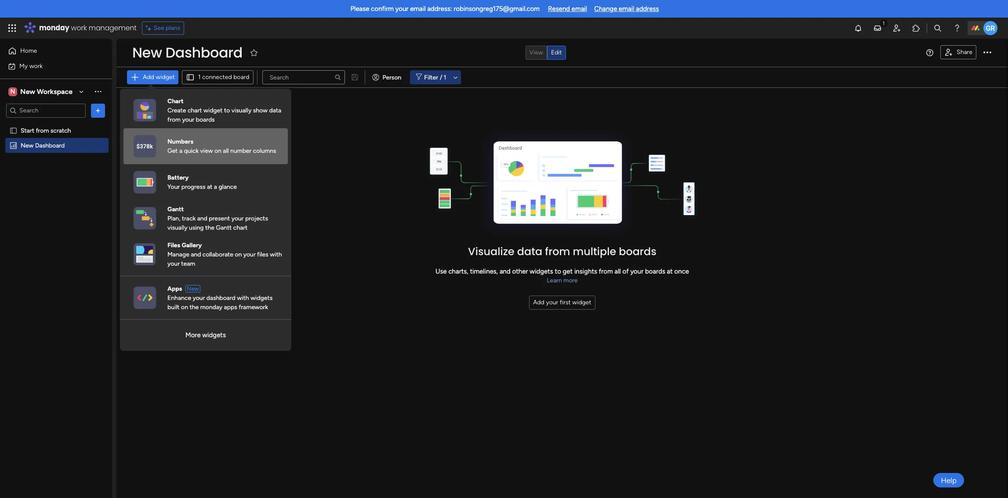 Task type: vqa. For each thing, say whether or not it's contained in the screenshot.
right New Dashboard
yes



Task type: locate. For each thing, give the bounding box(es) containing it.
add
[[143, 73, 154, 81], [533, 299, 545, 306]]

0 vertical spatial all
[[223, 147, 229, 155]]

1 horizontal spatial chart
[[233, 224, 248, 231]]

1 vertical spatial visually
[[167, 224, 187, 231]]

new dashboard down start from scratch
[[21, 142, 65, 149]]

apps image
[[912, 24, 921, 33]]

gallery
[[182, 241, 202, 249]]

1 horizontal spatial new dashboard
[[132, 43, 243, 62]]

New Dashboard field
[[130, 43, 245, 62]]

1 vertical spatial new dashboard
[[21, 142, 65, 149]]

0 horizontal spatial all
[[223, 147, 229, 155]]

1 right /
[[444, 74, 446, 81]]

boards inside use charts, timelines, and other widgets to get insights from all of your boards at once learn more
[[645, 268, 665, 275]]

1 horizontal spatial 1
[[444, 74, 446, 81]]

add inside popup button
[[143, 73, 154, 81]]

1 horizontal spatial all
[[615, 268, 621, 275]]

on
[[214, 147, 221, 155], [235, 251, 242, 258], [181, 303, 188, 311]]

None search field
[[262, 70, 345, 84]]

0 vertical spatial the
[[205, 224, 214, 231]]

at right progress
[[207, 183, 212, 191]]

1 vertical spatial widget
[[203, 107, 223, 114]]

1 horizontal spatial monday
[[200, 303, 222, 311]]

email for change email address
[[619, 5, 634, 13]]

1 horizontal spatial with
[[270, 251, 282, 258]]

0 horizontal spatial with
[[237, 294, 249, 302]]

and
[[197, 215, 207, 222], [191, 251, 201, 258], [500, 268, 511, 275]]

/
[[440, 74, 442, 81]]

widgets right 'more'
[[202, 331, 226, 339]]

0 vertical spatial chart
[[188, 107, 202, 114]]

0 horizontal spatial work
[[29, 62, 43, 70]]

gantt down present
[[216, 224, 232, 231]]

from right start
[[36, 127, 49, 134]]

on for view
[[214, 147, 221, 155]]

your inside chart create chart widget to visually show data from your boards
[[182, 116, 194, 123]]

monday up home "button"
[[39, 23, 69, 33]]

0 horizontal spatial a
[[179, 147, 182, 155]]

add your first widget
[[533, 299, 591, 306]]

and inside use charts, timelines, and other widgets to get insights from all of your boards at once learn more
[[500, 268, 511, 275]]

your inside use charts, timelines, and other widgets to get insights from all of your boards at once learn more
[[630, 268, 644, 275]]

at left once
[[667, 268, 673, 275]]

1 horizontal spatial widget
[[203, 107, 223, 114]]

chart
[[188, 107, 202, 114], [233, 224, 248, 231]]

insights
[[574, 268, 597, 275]]

plans
[[166, 24, 180, 32]]

0 vertical spatial monday
[[39, 23, 69, 33]]

1 vertical spatial to
[[555, 268, 561, 275]]

greg robinson image
[[984, 21, 998, 35]]

0 vertical spatial widgets
[[530, 268, 553, 275]]

add widget
[[143, 73, 175, 81]]

help
[[941, 476, 957, 485]]

0 horizontal spatial 1
[[198, 73, 201, 81]]

email for resend email
[[572, 5, 587, 13]]

3 email from the left
[[619, 5, 634, 13]]

to left the show
[[224, 107, 230, 114]]

work left management
[[71, 23, 87, 33]]

list box containing start from scratch
[[0, 121, 112, 272]]

all left number
[[223, 147, 229, 155]]

edit
[[551, 49, 562, 56]]

2 vertical spatial and
[[500, 268, 511, 275]]

your inside add your first widget button
[[546, 299, 558, 306]]

your right enhance
[[193, 294, 205, 302]]

number
[[230, 147, 251, 155]]

on right view
[[214, 147, 221, 155]]

monday down dashboard
[[200, 303, 222, 311]]

0 vertical spatial at
[[207, 183, 212, 191]]

arrow down image
[[450, 72, 461, 83]]

0 vertical spatial work
[[71, 23, 87, 33]]

0 horizontal spatial chart
[[188, 107, 202, 114]]

0 vertical spatial and
[[197, 215, 207, 222]]

dashboard down start from scratch
[[35, 142, 65, 149]]

1 horizontal spatial email
[[572, 5, 587, 13]]

0 horizontal spatial dashboard
[[35, 142, 65, 149]]

workspace image
[[8, 87, 17, 96]]

0 vertical spatial dashboard
[[165, 43, 243, 62]]

get
[[167, 147, 178, 155]]

all left the of
[[615, 268, 621, 275]]

1 horizontal spatial gantt
[[216, 224, 232, 231]]

widgets up 'learn'
[[530, 268, 553, 275]]

please
[[350, 5, 369, 13]]

chart
[[167, 97, 183, 105]]

to left get
[[555, 268, 561, 275]]

your
[[395, 5, 409, 13], [182, 116, 194, 123], [231, 215, 244, 222], [243, 251, 256, 258], [167, 260, 180, 267], [630, 268, 644, 275], [193, 294, 205, 302], [546, 299, 558, 306]]

0 horizontal spatial visually
[[167, 224, 187, 231]]

new right public dashboard image
[[21, 142, 34, 149]]

1 vertical spatial and
[[191, 251, 201, 258]]

1 horizontal spatial a
[[214, 183, 217, 191]]

from down the create
[[167, 116, 181, 123]]

on inside "files gallery manage and collaborate on your files with your team"
[[235, 251, 242, 258]]

inbox image
[[873, 24, 882, 33]]

person
[[383, 74, 401, 81]]

widget inside button
[[572, 299, 591, 306]]

chart inside gantt plan, track and present your projects visually using the gantt chart
[[233, 224, 248, 231]]

1 vertical spatial boards
[[619, 244, 657, 259]]

widget
[[156, 73, 175, 81], [203, 107, 223, 114], [572, 299, 591, 306]]

new right n
[[20, 87, 35, 96]]

2 email from the left
[[572, 5, 587, 13]]

email right change
[[619, 5, 634, 13]]

and inside "files gallery manage and collaborate on your files with your team"
[[191, 251, 201, 258]]

from
[[167, 116, 181, 123], [36, 127, 49, 134], [545, 244, 570, 259], [599, 268, 613, 275]]

with
[[270, 251, 282, 258], [237, 294, 249, 302]]

0 vertical spatial widget
[[156, 73, 175, 81]]

0 vertical spatial visually
[[232, 107, 252, 114]]

get
[[563, 268, 573, 275]]

visually left the show
[[232, 107, 252, 114]]

to inside chart create chart widget to visually show data from your boards
[[224, 107, 230, 114]]

with inside enhance your dashboard with widgets built on the monday apps framework
[[237, 294, 249, 302]]

0 vertical spatial gantt
[[167, 205, 184, 213]]

1 vertical spatial on
[[235, 251, 242, 258]]

widget right first
[[572, 299, 591, 306]]

add inside button
[[533, 299, 545, 306]]

0 horizontal spatial gantt
[[167, 205, 184, 213]]

share button
[[941, 45, 977, 59]]

1 inside popup button
[[198, 73, 201, 81]]

battery
[[167, 174, 189, 182]]

1 vertical spatial all
[[615, 268, 621, 275]]

widget up the "chart"
[[156, 73, 175, 81]]

apps
[[224, 303, 237, 311]]

1 vertical spatial gantt
[[216, 224, 232, 231]]

0 horizontal spatial on
[[181, 303, 188, 311]]

the down present
[[205, 224, 214, 231]]

workspace options image
[[94, 87, 102, 96]]

view button
[[525, 46, 547, 60]]

your down manage
[[167, 260, 180, 267]]

2 horizontal spatial email
[[619, 5, 634, 13]]

the
[[205, 224, 214, 231], [190, 303, 199, 311]]

1 horizontal spatial the
[[205, 224, 214, 231]]

more
[[185, 331, 201, 339]]

dashboard
[[165, 43, 243, 62], [35, 142, 65, 149]]

and inside gantt plan, track and present your projects visually using the gantt chart
[[197, 215, 207, 222]]

1 image
[[880, 18, 888, 28]]

0 vertical spatial a
[[179, 147, 182, 155]]

on down enhance
[[181, 303, 188, 311]]

1 vertical spatial widgets
[[251, 294, 273, 302]]

visualize data from multiple boards element
[[116, 88, 1008, 310]]

2 vertical spatial widgets
[[202, 331, 226, 339]]

chart right the create
[[188, 107, 202, 114]]

1 1 from the left
[[198, 73, 201, 81]]

and down gallery
[[191, 251, 201, 258]]

timelines,
[[470, 268, 498, 275]]

widget down 1 connected board popup button
[[203, 107, 223, 114]]

2 horizontal spatial on
[[235, 251, 242, 258]]

view
[[200, 147, 213, 155]]

invite members image
[[893, 24, 901, 33]]

1 horizontal spatial visually
[[232, 107, 252, 114]]

2 vertical spatial widget
[[572, 299, 591, 306]]

track
[[182, 215, 196, 222]]

data right the show
[[269, 107, 281, 114]]

list box
[[0, 121, 112, 272]]

boards up view
[[196, 116, 215, 123]]

email left address:
[[410, 5, 426, 13]]

0 horizontal spatial add
[[143, 73, 154, 81]]

on right collaborate
[[235, 251, 242, 258]]

0 vertical spatial data
[[269, 107, 281, 114]]

1 horizontal spatial dashboard
[[165, 43, 243, 62]]

work right my
[[29, 62, 43, 70]]

email right resend
[[572, 5, 587, 13]]

search everything image
[[933, 24, 942, 33]]

1
[[198, 73, 201, 81], [444, 74, 446, 81]]

your left first
[[546, 299, 558, 306]]

glance
[[219, 183, 237, 191]]

collaborate
[[203, 251, 233, 258]]

0 horizontal spatial data
[[269, 107, 281, 114]]

0 vertical spatial boards
[[196, 116, 215, 123]]

2 vertical spatial boards
[[645, 268, 665, 275]]

from up get
[[545, 244, 570, 259]]

1 vertical spatial chart
[[233, 224, 248, 231]]

a inside numbers get a quick view on all number columns
[[179, 147, 182, 155]]

1 vertical spatial a
[[214, 183, 217, 191]]

to
[[224, 107, 230, 114], [555, 268, 561, 275]]

1 horizontal spatial at
[[667, 268, 673, 275]]

data
[[269, 107, 281, 114], [517, 244, 542, 259]]

monday
[[39, 23, 69, 33], [200, 303, 222, 311]]

change
[[594, 5, 617, 13]]

boards up the of
[[619, 244, 657, 259]]

see plans button
[[142, 22, 184, 35]]

from inside chart create chart widget to visually show data from your boards
[[167, 116, 181, 123]]

0 vertical spatial new dashboard
[[132, 43, 243, 62]]

and up using
[[197, 215, 207, 222]]

0 horizontal spatial widget
[[156, 73, 175, 81]]

0 horizontal spatial to
[[224, 107, 230, 114]]

visually down plan,
[[167, 224, 187, 231]]

1 vertical spatial monday
[[200, 303, 222, 311]]

0 vertical spatial with
[[270, 251, 282, 258]]

0 vertical spatial to
[[224, 107, 230, 114]]

numbers
[[167, 138, 193, 145]]

on inside numbers get a quick view on all number columns
[[214, 147, 221, 155]]

1 connected board
[[198, 73, 249, 81]]

more options image
[[984, 49, 991, 57]]

widget inside chart create chart widget to visually show data from your boards
[[203, 107, 223, 114]]

on inside enhance your dashboard with widgets built on the monday apps framework
[[181, 303, 188, 311]]

my
[[19, 62, 28, 70]]

with up framework
[[237, 294, 249, 302]]

please confirm your email address: robinsongreg175@gmail.com
[[350, 5, 540, 13]]

1 vertical spatial with
[[237, 294, 249, 302]]

chart inside chart create chart widget to visually show data from your boards
[[188, 107, 202, 114]]

dashboard up connected
[[165, 43, 243, 62]]

public dashboard image
[[9, 141, 18, 150]]

at
[[207, 183, 212, 191], [667, 268, 673, 275]]

start from scratch
[[21, 127, 71, 134]]

1 vertical spatial work
[[29, 62, 43, 70]]

1 horizontal spatial to
[[555, 268, 561, 275]]

edit button
[[547, 46, 566, 60]]

and for other
[[500, 268, 511, 275]]

add widget button
[[127, 70, 178, 84]]

address:
[[427, 5, 452, 13]]

with right files
[[270, 251, 282, 258]]

1 horizontal spatial widgets
[[251, 294, 273, 302]]

0 horizontal spatial at
[[207, 183, 212, 191]]

0 vertical spatial on
[[214, 147, 221, 155]]

your right present
[[231, 215, 244, 222]]

a inside the battery your progress at a glance
[[214, 183, 217, 191]]

1 left connected
[[198, 73, 201, 81]]

new dashboard
[[132, 43, 243, 62], [21, 142, 65, 149]]

to inside use charts, timelines, and other widgets to get insights from all of your boards at once learn more
[[555, 268, 561, 275]]

the down enhance
[[190, 303, 199, 311]]

0 vertical spatial add
[[143, 73, 154, 81]]

1 vertical spatial add
[[533, 299, 545, 306]]

a left glance
[[214, 183, 217, 191]]

Search in workspace field
[[18, 105, 73, 116]]

data inside chart create chart widget to visually show data from your boards
[[269, 107, 281, 114]]

1 vertical spatial at
[[667, 268, 673, 275]]

workspace
[[37, 87, 73, 96]]

widgets up framework
[[251, 294, 273, 302]]

1 vertical spatial data
[[517, 244, 542, 259]]

a right get
[[179, 147, 182, 155]]

your down the create
[[182, 116, 194, 123]]

1 vertical spatial the
[[190, 303, 199, 311]]

resend email
[[548, 5, 587, 13]]

resend
[[548, 5, 570, 13]]

connected
[[202, 73, 232, 81]]

0 horizontal spatial monday
[[39, 23, 69, 33]]

2 horizontal spatial widget
[[572, 299, 591, 306]]

1 horizontal spatial on
[[214, 147, 221, 155]]

1 vertical spatial dashboard
[[35, 142, 65, 149]]

0 horizontal spatial email
[[410, 5, 426, 13]]

and left other
[[500, 268, 511, 275]]

0 horizontal spatial the
[[190, 303, 199, 311]]

chart down projects
[[233, 224, 248, 231]]

a
[[179, 147, 182, 155], [214, 183, 217, 191]]

work inside button
[[29, 62, 43, 70]]

new dashboard down plans
[[132, 43, 243, 62]]

from left the of
[[599, 268, 613, 275]]

built
[[167, 303, 180, 311]]

with inside "files gallery manage and collaborate on your files with your team"
[[270, 251, 282, 258]]

2 vertical spatial on
[[181, 303, 188, 311]]

data up other
[[517, 244, 542, 259]]

gantt
[[167, 205, 184, 213], [216, 224, 232, 231]]

email
[[410, 5, 426, 13], [572, 5, 587, 13], [619, 5, 634, 13]]

your right the of
[[630, 268, 644, 275]]

1 horizontal spatial work
[[71, 23, 87, 33]]

once
[[674, 268, 689, 275]]

new up 'add widget' popup button
[[132, 43, 162, 62]]

all
[[223, 147, 229, 155], [615, 268, 621, 275]]

address
[[636, 5, 659, 13]]

enhance
[[167, 294, 191, 302]]

visually inside chart create chart widget to visually show data from your boards
[[232, 107, 252, 114]]

1 horizontal spatial add
[[533, 299, 545, 306]]

and for present
[[197, 215, 207, 222]]

boards left once
[[645, 268, 665, 275]]

option
[[0, 123, 112, 124]]

using
[[189, 224, 204, 231]]

2 horizontal spatial widgets
[[530, 268, 553, 275]]

board
[[233, 73, 249, 81]]

gantt up plan,
[[167, 205, 184, 213]]



Task type: describe. For each thing, give the bounding box(es) containing it.
widgets inside enhance your dashboard with widgets built on the monday apps framework
[[251, 294, 273, 302]]

work for monday
[[71, 23, 87, 33]]

new dashboard banner
[[116, 39, 1008, 88]]

multiple
[[573, 244, 616, 259]]

help button
[[934, 473, 964, 488]]

Filter dashboard by text search field
[[262, 70, 345, 84]]

team
[[181, 260, 195, 267]]

1 connected board button
[[182, 70, 253, 84]]

plan,
[[167, 215, 180, 222]]

change email address link
[[594, 5, 659, 13]]

search image
[[334, 74, 341, 81]]

gantt plan, track and present your projects visually using the gantt chart
[[167, 205, 268, 231]]

widgets inside use charts, timelines, and other widgets to get insights from all of your boards at once learn more
[[530, 268, 553, 275]]

resend email link
[[548, 5, 587, 13]]

new inside workspace selection element
[[20, 87, 35, 96]]

new workspace
[[20, 87, 73, 96]]

learn more link
[[547, 277, 578, 285]]

on for collaborate
[[235, 251, 242, 258]]

widget for chart create chart widget to visually show data from your boards
[[203, 107, 223, 114]]

visualize data from multiple boards
[[468, 244, 657, 259]]

see plans
[[154, 24, 180, 32]]

2 1 from the left
[[444, 74, 446, 81]]

add to favorites image
[[250, 48, 258, 57]]

of
[[623, 268, 629, 275]]

and for collaborate
[[191, 251, 201, 258]]

numbers get a quick view on all number columns
[[167, 138, 276, 155]]

the inside enhance your dashboard with widgets built on the monday apps framework
[[190, 303, 199, 311]]

first
[[560, 299, 571, 306]]

visually inside gantt plan, track and present your projects visually using the gantt chart
[[167, 224, 187, 231]]

more widgets
[[185, 331, 226, 339]]

charts,
[[448, 268, 468, 275]]

1 horizontal spatial data
[[517, 244, 542, 259]]

home
[[20, 47, 37, 54]]

start
[[21, 127, 34, 134]]

columns
[[253, 147, 276, 155]]

learn
[[547, 277, 562, 284]]

person button
[[369, 70, 407, 84]]

management
[[89, 23, 137, 33]]

add for add widget
[[143, 73, 154, 81]]

files
[[257, 251, 268, 258]]

enhance your dashboard with widgets built on the monday apps framework
[[167, 294, 273, 311]]

add your first widget button
[[529, 296, 595, 310]]

change email address
[[594, 5, 659, 13]]

1 email from the left
[[410, 5, 426, 13]]

all inside numbers get a quick view on all number columns
[[223, 147, 229, 155]]

my work button
[[5, 59, 94, 73]]

use
[[436, 268, 447, 275]]

widget for add your first widget
[[572, 299, 591, 306]]

filter
[[424, 74, 438, 81]]

filter / 1
[[424, 74, 446, 81]]

new up enhance
[[187, 285, 199, 292]]

progress
[[181, 183, 205, 191]]

visualize
[[468, 244, 514, 259]]

other
[[512, 268, 528, 275]]

see
[[154, 24, 164, 32]]

view
[[529, 49, 543, 56]]

the inside gantt plan, track and present your projects visually using the gantt chart
[[205, 224, 214, 231]]

new inside list box
[[21, 142, 34, 149]]

your
[[167, 183, 180, 191]]

battery your progress at a glance
[[167, 174, 237, 191]]

confirm
[[371, 5, 394, 13]]

at inside use charts, timelines, and other widgets to get insights from all of your boards at once learn more
[[667, 268, 673, 275]]

monday inside enhance your dashboard with widgets built on the monday apps framework
[[200, 303, 222, 311]]

scratch
[[50, 127, 71, 134]]

my work
[[19, 62, 43, 70]]

chart create chart widget to visually show data from your boards
[[167, 97, 281, 123]]

your right confirm at the left
[[395, 5, 409, 13]]

manage
[[167, 251, 189, 258]]

help image
[[953, 24, 962, 33]]

options image
[[94, 106, 102, 115]]

use charts, timelines, and other widgets to get insights from all of your boards at once learn more
[[436, 268, 689, 284]]

dashboard inside banner
[[165, 43, 243, 62]]

dashboard
[[206, 294, 236, 302]]

add for add your first widget
[[533, 299, 545, 306]]

quick
[[184, 147, 199, 155]]

present
[[209, 215, 230, 222]]

home button
[[5, 44, 94, 58]]

projects
[[245, 215, 268, 222]]

0 horizontal spatial widgets
[[202, 331, 226, 339]]

display modes group
[[525, 46, 566, 60]]

boards inside chart create chart widget to visually show data from your boards
[[196, 116, 215, 123]]

work for my
[[29, 62, 43, 70]]

files gallery manage and collaborate on your files with your team
[[167, 241, 282, 267]]

workspace selection element
[[8, 86, 74, 97]]

widget inside popup button
[[156, 73, 175, 81]]

robinsongreg175@gmail.com
[[454, 5, 540, 13]]

monday work management
[[39, 23, 137, 33]]

all inside use charts, timelines, and other widgets to get insights from all of your boards at once learn more
[[615, 268, 621, 275]]

framework
[[239, 303, 268, 311]]

menu image
[[926, 49, 933, 56]]

more
[[564, 277, 578, 284]]

at inside the battery your progress at a glance
[[207, 183, 212, 191]]

0 horizontal spatial new dashboard
[[21, 142, 65, 149]]

files
[[167, 241, 180, 249]]

create
[[167, 107, 186, 114]]

n
[[10, 88, 15, 95]]

your inside gantt plan, track and present your projects visually using the gantt chart
[[231, 215, 244, 222]]

public board image
[[9, 126, 18, 135]]

from inside use charts, timelines, and other widgets to get insights from all of your boards at once learn more
[[599, 268, 613, 275]]

apps
[[167, 285, 182, 292]]

new dashboard inside banner
[[132, 43, 243, 62]]

show
[[253, 107, 268, 114]]

select product image
[[8, 24, 17, 33]]

your left files
[[243, 251, 256, 258]]

your inside enhance your dashboard with widgets built on the monday apps framework
[[193, 294, 205, 302]]

notifications image
[[854, 24, 863, 33]]

new inside banner
[[132, 43, 162, 62]]

share
[[957, 48, 973, 56]]



